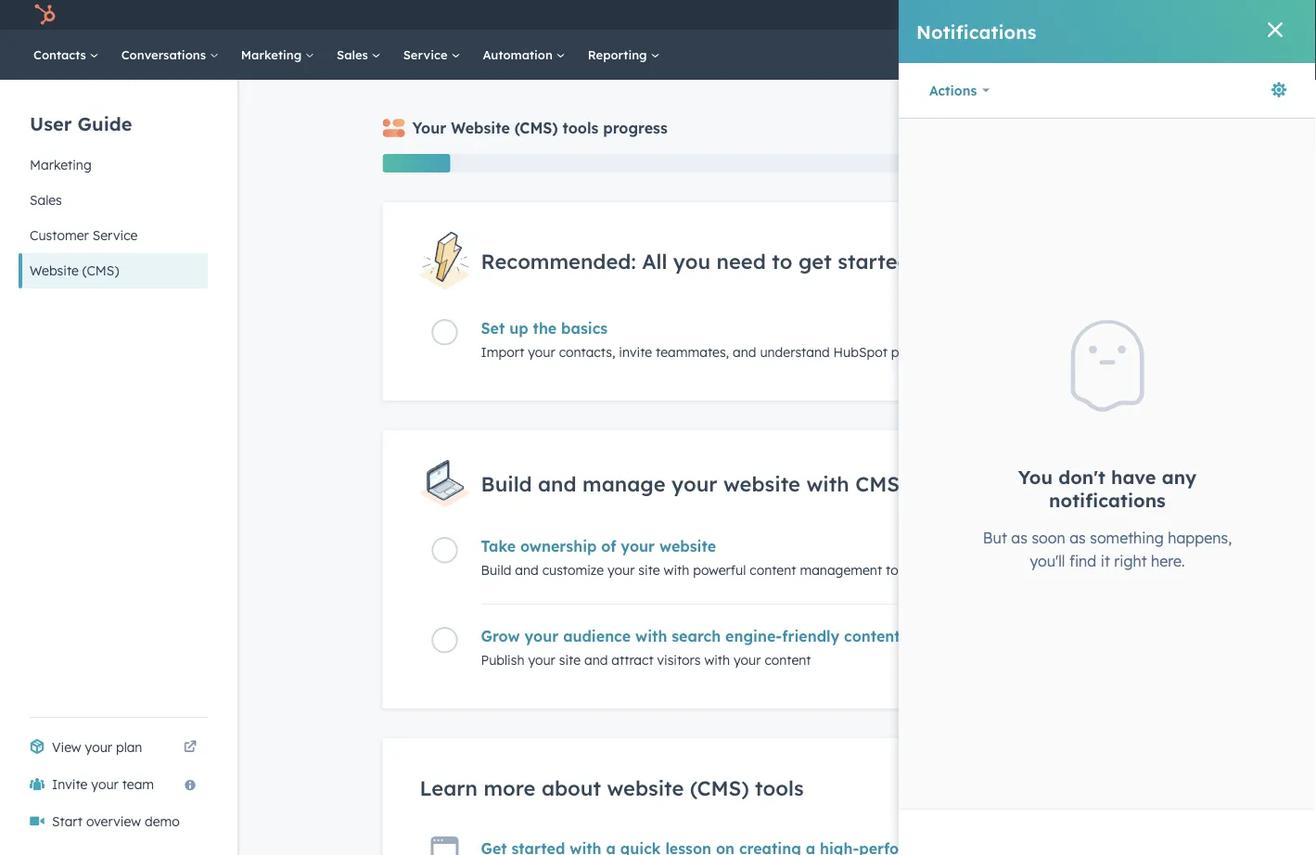 Task type: describe. For each thing, give the bounding box(es) containing it.
reporting
[[588, 47, 651, 62]]

upgrade
[[952, 9, 1004, 24]]

0%
[[1118, 538, 1134, 552]]

learn
[[420, 775, 478, 801]]

take
[[481, 537, 516, 556]]

service inside button
[[92, 227, 138, 243]]

with left the 'cms'
[[806, 471, 849, 497]]

customer service button
[[19, 218, 208, 253]]

Search HubSpot search field
[[1056, 39, 1283, 70]]

attract
[[612, 652, 654, 668]]

tasks
[[1058, 329, 1091, 346]]

website (cms) button
[[19, 253, 208, 288]]

visitors
[[657, 652, 701, 668]]

link opens in a new window image
[[184, 736, 197, 759]]

powerful
[[693, 562, 746, 578]]

grow your audience with search engine-friendly content publish your site and attract visitors with your content
[[481, 627, 900, 668]]

hub
[[906, 471, 947, 497]]

start overview demo link
[[19, 803, 208, 840]]

search
[[672, 627, 721, 646]]

website (cms)
[[30, 263, 119, 279]]

you
[[673, 248, 711, 274]]

2 vertical spatial website
[[607, 775, 684, 801]]

your website (cms) tools progress
[[412, 119, 668, 137]]

sales button
[[19, 183, 208, 218]]

build inside the take ownership of your website build and customize your site with powerful content management tools
[[481, 562, 511, 578]]

and inside set up the basics import your contacts, invite teammates, and understand hubspot properties
[[733, 344, 756, 361]]

automation
[[483, 47, 556, 62]]

invite
[[619, 344, 652, 361]]

start overview demo
[[52, 813, 180, 830]]

up
[[509, 319, 528, 338]]

hubspot link
[[22, 4, 70, 26]]

user guide
[[30, 112, 132, 135]]

marketing button
[[19, 147, 208, 183]]

view your plan link
[[19, 729, 208, 766]]

invite your team button
[[19, 766, 208, 803]]

start for start tasks
[[1022, 329, 1054, 346]]

and inside grow your audience with search engine-friendly content publish your site and attract visitors with your content
[[584, 652, 608, 668]]

learn more about website (cms) tools
[[420, 775, 804, 801]]

marketplaces button
[[1015, 0, 1054, 30]]

conversations
[[121, 47, 209, 62]]

user
[[30, 112, 72, 135]]

conversations link
[[110, 30, 230, 80]]

hubspot image
[[33, 4, 56, 26]]

take ownership of your website build and customize your site with powerful content management tools
[[481, 537, 916, 578]]

and up ownership
[[538, 471, 577, 497]]

company 902
[[1187, 7, 1266, 22]]

ownership
[[520, 537, 597, 556]]

help button
[[1054, 0, 1085, 30]]

grow
[[481, 627, 520, 646]]

1 horizontal spatial marketing
[[241, 47, 305, 62]]

more
[[484, 775, 536, 801]]

basics
[[561, 319, 608, 338]]

minutes
[[1092, 562, 1134, 576]]

your right grow
[[525, 627, 559, 646]]

start tasks button
[[999, 319, 1134, 356]]

hubspot
[[833, 344, 888, 361]]

start for start overview demo
[[52, 813, 83, 830]]

publish
[[481, 652, 525, 668]]

set up the basics button
[[481, 319, 984, 338]]

(cms) inside 'button'
[[82, 263, 119, 279]]

sales inside button
[[30, 192, 62, 208]]

menu containing company 902
[[920, 0, 1294, 37]]

set
[[481, 319, 505, 338]]

2 vertical spatial content
[[765, 652, 811, 668]]

902
[[1246, 7, 1266, 22]]

progress
[[603, 119, 668, 137]]

team
[[122, 776, 154, 793]]

your left plan
[[85, 739, 112, 756]]

marketplaces image
[[1026, 8, 1042, 25]]

your right manage
[[672, 471, 718, 497]]

0 vertical spatial website
[[451, 119, 510, 137]]

0 vertical spatial tools
[[563, 119, 599, 137]]

plan
[[116, 739, 142, 756]]

of
[[601, 537, 616, 556]]

company
[[1187, 7, 1242, 22]]

recommended:
[[481, 248, 636, 274]]

with down grow your audience with search engine-friendly content 'button'
[[704, 652, 730, 668]]

mateo roberts image
[[1167, 6, 1183, 23]]

automation link
[[472, 30, 577, 80]]

marketing inside button
[[30, 157, 92, 173]]

all
[[642, 248, 667, 274]]

contacts link
[[22, 30, 110, 80]]

teammates,
[[656, 344, 729, 361]]

with up attract at the bottom of the page
[[635, 627, 667, 646]]

audience
[[563, 627, 631, 646]]

your down of
[[608, 562, 635, 578]]

need
[[717, 248, 766, 274]]

guide
[[78, 112, 132, 135]]



Task type: locate. For each thing, give the bounding box(es) containing it.
content down take ownership of your website button
[[750, 562, 796, 578]]

content right the friendly
[[844, 627, 900, 646]]

site
[[638, 562, 660, 578], [559, 652, 581, 668]]

engine-
[[725, 627, 782, 646]]

marketing down user
[[30, 157, 92, 173]]

1 vertical spatial sales
[[30, 192, 62, 208]]

marketing
[[241, 47, 305, 62], [30, 157, 92, 173]]

1 vertical spatial tools
[[886, 562, 916, 578]]

1 vertical spatial (cms)
[[82, 263, 119, 279]]

build down take
[[481, 562, 511, 578]]

website right about at the bottom left of page
[[607, 775, 684, 801]]

recommended: all you need to get started
[[481, 248, 911, 274]]

1 horizontal spatial site
[[638, 562, 660, 578]]

0 vertical spatial website
[[724, 471, 800, 497]]

website inside the take ownership of your website build and customize your site with powerful content management tools
[[660, 537, 716, 556]]

build up take
[[481, 471, 532, 497]]

website up powerful
[[660, 537, 716, 556]]

customer service
[[30, 227, 138, 243]]

friendly
[[782, 627, 840, 646]]

0 vertical spatial marketing
[[241, 47, 305, 62]]

your left team
[[91, 776, 119, 793]]

1 horizontal spatial tools
[[755, 775, 804, 801]]

your
[[528, 344, 555, 361], [672, 471, 718, 497], [621, 537, 655, 556], [608, 562, 635, 578], [525, 627, 559, 646], [528, 652, 555, 668], [734, 652, 761, 668], [85, 739, 112, 756], [91, 776, 119, 793]]

invite
[[52, 776, 88, 793]]

and down take
[[515, 562, 539, 578]]

0 vertical spatial sales
[[337, 47, 372, 62]]

1 vertical spatial marketing
[[30, 157, 92, 173]]

2 horizontal spatial (cms)
[[690, 775, 749, 801]]

build
[[481, 471, 532, 497], [481, 562, 511, 578]]

with
[[806, 471, 849, 497], [664, 562, 689, 578], [635, 627, 667, 646], [704, 652, 730, 668]]

1 vertical spatial content
[[844, 627, 900, 646]]

and down set up the basics button
[[733, 344, 756, 361]]

0 horizontal spatial marketing
[[30, 157, 92, 173]]

website up take ownership of your website button
[[724, 471, 800, 497]]

about
[[1042, 562, 1074, 576]]

0 vertical spatial site
[[638, 562, 660, 578]]

site inside the take ownership of your website build and customize your site with powerful content management tools
[[638, 562, 660, 578]]

1 horizontal spatial (cms)
[[515, 119, 558, 137]]

0 vertical spatial start
[[1022, 329, 1054, 346]]

your inside button
[[91, 776, 119, 793]]

your
[[412, 119, 446, 137]]

sales inside "link"
[[337, 47, 372, 62]]

your down the
[[528, 344, 555, 361]]

start left tasks
[[1022, 329, 1054, 346]]

grow your audience with search engine-friendly content button
[[481, 627, 984, 646]]

1 vertical spatial start
[[52, 813, 83, 830]]

sales up the customer
[[30, 192, 62, 208]]

service link
[[392, 30, 472, 80]]

customize
[[542, 562, 604, 578]]

your right publish at the bottom of the page
[[528, 652, 555, 668]]

start down invite
[[52, 813, 83, 830]]

0 horizontal spatial sales
[[30, 192, 62, 208]]

start tasks
[[1022, 329, 1091, 346]]

0 vertical spatial content
[[750, 562, 796, 578]]

0 horizontal spatial start
[[52, 813, 83, 830]]

site left powerful
[[638, 562, 660, 578]]

company 902 button
[[1156, 0, 1294, 30]]

your down engine-
[[734, 652, 761, 668]]

0 horizontal spatial site
[[559, 652, 581, 668]]

with left powerful
[[664, 562, 689, 578]]

tools inside the take ownership of your website build and customize your site with powerful content management tools
[[886, 562, 916, 578]]

about 25 minutes
[[1042, 562, 1134, 576]]

0 horizontal spatial service
[[92, 227, 138, 243]]

your website (cms) tools progress progress bar
[[383, 154, 450, 173]]

tools
[[563, 119, 599, 137], [886, 562, 916, 578], [755, 775, 804, 801]]

settings image
[[1096, 8, 1113, 25]]

search button
[[1264, 39, 1300, 70]]

notifications button
[[1124, 0, 1156, 30]]

get
[[799, 248, 832, 274]]

1 horizontal spatial start
[[1022, 329, 1054, 346]]

link opens in a new window image
[[184, 741, 197, 754]]

sales right the marketing link
[[337, 47, 372, 62]]

your inside set up the basics import your contacts, invite teammates, and understand hubspot properties
[[528, 344, 555, 361]]

site inside grow your audience with search engine-friendly content publish your site and attract visitors with your content
[[559, 652, 581, 668]]

service down sales button on the top left of the page
[[92, 227, 138, 243]]

site down audience
[[559, 652, 581, 668]]

manage
[[583, 471, 666, 497]]

about
[[542, 775, 601, 801]]

reporting link
[[577, 30, 671, 80]]

start inside button
[[1022, 329, 1054, 346]]

search image
[[1274, 46, 1290, 63]]

cms
[[855, 471, 900, 497]]

25
[[1077, 562, 1089, 576]]

start
[[1022, 329, 1054, 346], [52, 813, 83, 830]]

management
[[800, 562, 882, 578]]

0 horizontal spatial website
[[30, 263, 79, 279]]

content
[[750, 562, 796, 578], [844, 627, 900, 646], [765, 652, 811, 668]]

set up the basics import your contacts, invite teammates, and understand hubspot properties
[[481, 319, 954, 361]]

service
[[403, 47, 451, 62], [92, 227, 138, 243]]

contacts
[[33, 47, 90, 62]]

website
[[451, 119, 510, 137], [30, 263, 79, 279]]

0 horizontal spatial (cms)
[[82, 263, 119, 279]]

notifications image
[[1132, 8, 1148, 25]]

1 vertical spatial build
[[481, 562, 511, 578]]

with inside the take ownership of your website build and customize your site with powerful content management tools
[[664, 562, 689, 578]]

2 horizontal spatial tools
[[886, 562, 916, 578]]

2 vertical spatial tools
[[755, 775, 804, 801]]

1 build from the top
[[481, 471, 532, 497]]

website down the customer
[[30, 263, 79, 279]]

website
[[724, 471, 800, 497], [660, 537, 716, 556], [607, 775, 684, 801]]

content down the friendly
[[765, 652, 811, 668]]

marketing link
[[230, 30, 326, 80]]

website for of
[[660, 537, 716, 556]]

2 build from the top
[[481, 562, 511, 578]]

1 horizontal spatial service
[[403, 47, 451, 62]]

website inside 'button'
[[30, 263, 79, 279]]

understand
[[760, 344, 830, 361]]

and
[[733, 344, 756, 361], [538, 471, 577, 497], [515, 562, 539, 578], [584, 652, 608, 668]]

service right sales "link"
[[403, 47, 451, 62]]

1 vertical spatial website
[[30, 263, 79, 279]]

import
[[481, 344, 524, 361]]

0 horizontal spatial tools
[[563, 119, 599, 137]]

sales
[[337, 47, 372, 62], [30, 192, 62, 208]]

settings link
[[1085, 0, 1124, 30]]

customer
[[30, 227, 89, 243]]

started
[[838, 248, 911, 274]]

sales link
[[326, 30, 392, 80]]

demo
[[145, 813, 180, 830]]

invite your team
[[52, 776, 154, 793]]

1 horizontal spatial sales
[[337, 47, 372, 62]]

0 vertical spatial build
[[481, 471, 532, 497]]

build and manage your website with cms hub
[[481, 471, 947, 497]]

user guide views element
[[19, 80, 208, 288]]

(cms)
[[515, 119, 558, 137], [82, 263, 119, 279], [690, 775, 749, 801]]

to
[[772, 248, 793, 274]]

2 vertical spatial (cms)
[[690, 775, 749, 801]]

1 vertical spatial website
[[660, 537, 716, 556]]

your right of
[[621, 537, 655, 556]]

overview
[[86, 813, 141, 830]]

properties
[[891, 344, 954, 361]]

0 vertical spatial service
[[403, 47, 451, 62]]

1 vertical spatial service
[[92, 227, 138, 243]]

1 horizontal spatial website
[[451, 119, 510, 137]]

website for manage
[[724, 471, 800, 497]]

1 vertical spatial site
[[559, 652, 581, 668]]

view
[[52, 739, 81, 756]]

and down audience
[[584, 652, 608, 668]]

content inside the take ownership of your website build and customize your site with powerful content management tools
[[750, 562, 796, 578]]

contacts,
[[559, 344, 615, 361]]

0 vertical spatial (cms)
[[515, 119, 558, 137]]

help image
[[1061, 8, 1078, 25]]

website right your
[[451, 119, 510, 137]]

marketing left sales "link"
[[241, 47, 305, 62]]

menu
[[920, 0, 1294, 37]]

view your plan
[[52, 739, 142, 756]]

upgrade image
[[931, 8, 948, 25]]

the
[[533, 319, 557, 338]]

and inside the take ownership of your website build and customize your site with powerful content management tools
[[515, 562, 539, 578]]

take ownership of your website button
[[481, 537, 984, 556]]



Task type: vqa. For each thing, say whether or not it's contained in the screenshot.
In related to Modern
no



